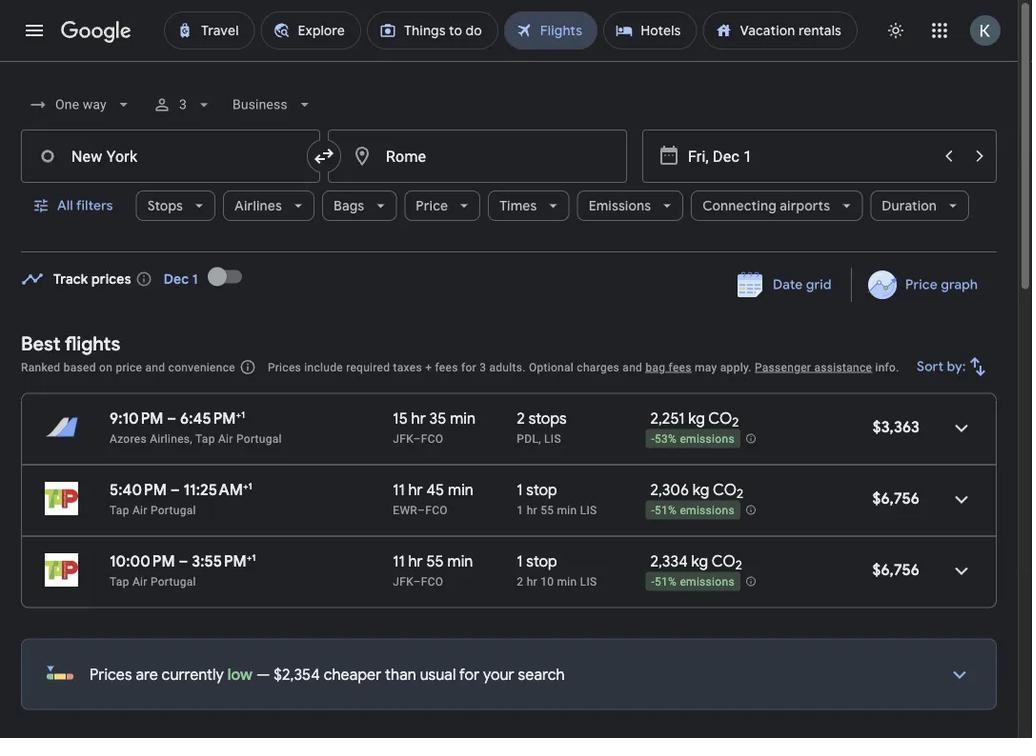 Task type: describe. For each thing, give the bounding box(es) containing it.
3:55 pm
[[192, 552, 247, 571]]

Departure time: 9:10 PM. text field
[[110, 409, 163, 428]]

grid
[[806, 276, 832, 294]]

tap for 10:00 pm
[[110, 575, 129, 589]]

lis inside '2 stops pdl , lis'
[[544, 432, 561, 446]]

tap air portugal for 5:40 pm
[[110, 504, 196, 517]]

45
[[427, 480, 444, 500]]

bag fees button
[[646, 361, 692, 374]]

1 vertical spatial for
[[459, 665, 480, 685]]

min for 11 hr 45 min
[[448, 480, 474, 500]]

+ for 6:45 pm
[[236, 409, 241, 421]]

none search field containing all filters
[[21, 82, 997, 253]]

learn more about tracked prices image
[[135, 271, 152, 288]]

find the best price region
[[21, 254, 997, 317]]

than
[[385, 665, 416, 685]]

5:40 pm – 11:25 am + 1
[[110, 480, 252, 500]]

9:10 pm – 6:45 pm + 1
[[110, 409, 245, 428]]

jfk for 11
[[393, 575, 413, 589]]

2 and from the left
[[623, 361, 643, 374]]

ewr
[[393, 504, 418, 517]]

co for 2,306
[[713, 480, 737, 500]]

55 inside the 11 hr 55 min jfk – fco
[[427, 552, 444, 571]]

3 button
[[145, 82, 221, 128]]

emissions button
[[577, 183, 684, 229]]

times
[[500, 197, 537, 214]]

emissions for 2,334
[[680, 576, 735, 589]]

all filters
[[57, 197, 113, 214]]

assistance
[[814, 361, 872, 374]]

required
[[346, 361, 390, 374]]

dec
[[164, 271, 189, 288]]

connecting airports
[[703, 197, 831, 214]]

portugal for 3:55 pm
[[150, 575, 196, 589]]

1 stop 2 hr 10 min lis
[[517, 552, 597, 589]]

prices are currently low — $2,354 cheaper than usual for your search
[[90, 665, 565, 685]]

price button
[[404, 183, 481, 229]]

15
[[393, 409, 408, 428]]

2 for 2,334
[[736, 558, 742, 574]]

more details image
[[937, 652, 983, 698]]

airlines button
[[223, 183, 315, 229]]

track prices
[[53, 271, 131, 288]]

$2,354
[[274, 665, 320, 685]]

stops button
[[136, 183, 215, 229]]

0 vertical spatial portugal
[[236, 432, 282, 446]]

1 down pdl at the right of the page
[[517, 480, 523, 500]]

55 inside 1 stop 1 hr 55 min lis
[[541, 504, 554, 517]]

kg for 2,334
[[692, 552, 708, 571]]

10:00 pm – 3:55 pm + 1
[[110, 552, 256, 571]]

all filters button
[[21, 183, 128, 229]]

0 vertical spatial air
[[218, 432, 233, 446]]

total duration 15 hr 35 min. element
[[393, 409, 517, 431]]

Departure time: 10:00 PM. text field
[[110, 552, 175, 571]]

date grid
[[773, 276, 832, 294]]

lis for 2,306
[[580, 504, 597, 517]]

hr inside 1 stop 1 hr 55 min lis
[[527, 504, 537, 517]]

2 stops pdl , lis
[[517, 409, 567, 446]]

11 hr 55 min jfk – fco
[[393, 552, 473, 589]]

11 hr 45 min ewr – fco
[[393, 480, 474, 517]]

1 inside 10:00 pm – 3:55 pm + 1
[[252, 552, 256, 564]]

Arrival time: 3:55 PM on  Saturday, December 2. text field
[[192, 552, 256, 571]]

11:25 am
[[183, 480, 243, 500]]

1 inside 5:40 pm – 11:25 am + 1
[[248, 480, 252, 492]]

1 stop flight. element for 11 hr 45 min
[[517, 480, 557, 503]]

2 fees from the left
[[669, 361, 692, 374]]

ranked based on price and convenience
[[21, 361, 235, 374]]

jfk for 15
[[393, 432, 413, 446]]

your
[[483, 665, 514, 685]]

- for 2,334
[[651, 576, 655, 589]]

$6,756 for 2,334
[[872, 560, 920, 580]]

3 inside 3 popup button
[[179, 97, 187, 112]]

layover (1 of 1) is a 1 hr 55 min layover at humberto delgado airport in lisbon. element
[[517, 503, 641, 518]]

passenger
[[755, 361, 811, 374]]

usual
[[420, 665, 456, 685]]

charges
[[577, 361, 620, 374]]

search
[[518, 665, 565, 685]]

price graph button
[[856, 268, 993, 302]]

currently
[[162, 665, 224, 685]]

prices
[[92, 271, 131, 288]]

51% for 2,306
[[655, 504, 677, 518]]

taxes
[[393, 361, 422, 374]]

prices include required taxes + fees for 3 adults. optional charges and bag fees may apply. passenger assistance
[[268, 361, 872, 374]]

Departure text field
[[688, 131, 932, 182]]

times button
[[488, 183, 570, 229]]

price
[[116, 361, 142, 374]]

on
[[99, 361, 113, 374]]

2 stops flight. element
[[517, 409, 567, 431]]

$3,363
[[873, 417, 920, 437]]

0 vertical spatial for
[[461, 361, 476, 374]]

1 fees from the left
[[435, 361, 458, 374]]

2,306 kg co 2
[[650, 480, 743, 502]]

10:00 pm
[[110, 552, 175, 571]]

sort
[[917, 358, 944, 376]]

stops
[[147, 197, 183, 214]]

total duration 11 hr 45 min. element
[[393, 480, 517, 503]]

learn more about ranking image
[[239, 359, 256, 376]]

optional
[[529, 361, 574, 374]]

-53% emissions
[[651, 433, 735, 446]]

11 for 11 hr 55 min
[[393, 552, 405, 571]]

2,306
[[650, 480, 689, 500]]

Departure time: 5:40 PM. text field
[[110, 480, 167, 500]]

flight details. leaves john f. kennedy international airport at 10:00 pm on friday, december 1 and arrives at leonardo da vinci–fiumicino airport at 3:55 pm on saturday, december 2. image
[[939, 549, 985, 594]]

sort by: button
[[910, 344, 997, 390]]

flight details. leaves newark liberty international airport at 5:40 pm on friday, december 1 and arrives at leonardo da vinci–fiumicino airport at 11:25 am on saturday, december 2. image
[[939, 477, 985, 523]]

leaves john f. kennedy international airport at 10:00 pm on friday, december 1 and arrives at leonardo da vinci–fiumicino airport at 3:55 pm on saturday, december 2. element
[[110, 552, 256, 571]]

convenience
[[168, 361, 235, 374]]

6756 US dollars text field
[[872, 489, 920, 508]]

min for 11 hr 55 min
[[448, 552, 473, 571]]

—
[[256, 665, 270, 685]]

min for 15 hr 35 min
[[450, 409, 476, 428]]

airlines
[[235, 197, 282, 214]]

bags button
[[322, 183, 397, 229]]

– inside 15 hr 35 min jfk – fco
[[413, 432, 421, 446]]

– up airlines,
[[167, 409, 177, 428]]

price for price graph
[[905, 276, 938, 294]]

,
[[539, 432, 541, 446]]



Task type: vqa. For each thing, say whether or not it's contained in the screenshot.
"Jfk" for 11
yes



Task type: locate. For each thing, give the bounding box(es) containing it.
lis right 10
[[580, 575, 597, 589]]

1 horizontal spatial and
[[623, 361, 643, 374]]

min
[[450, 409, 476, 428], [448, 480, 474, 500], [557, 504, 577, 517], [448, 552, 473, 571], [557, 575, 577, 589]]

fees right taxes
[[435, 361, 458, 374]]

0 vertical spatial fco
[[421, 432, 444, 446]]

fco for 45
[[425, 504, 448, 517]]

-51% emissions for 2,306
[[651, 504, 735, 518]]

emissions for 2,251
[[680, 433, 735, 446]]

co right 2,334
[[712, 552, 736, 571]]

emissions for 2,306
[[680, 504, 735, 518]]

2 - from the top
[[651, 504, 655, 518]]

fco for 55
[[421, 575, 444, 589]]

1 vertical spatial emissions
[[680, 504, 735, 518]]

1 vertical spatial fco
[[425, 504, 448, 517]]

for left your
[[459, 665, 480, 685]]

1 vertical spatial -
[[651, 504, 655, 518]]

1 $6,756 from the top
[[872, 489, 920, 508]]

2 vertical spatial fco
[[421, 575, 444, 589]]

kg for 2,251
[[688, 409, 705, 428]]

price
[[416, 197, 448, 214], [905, 276, 938, 294]]

connecting airports button
[[691, 183, 863, 229]]

layover (1 of 1) is a 2 hr 10 min layover at humberto delgado airport in lisbon. element
[[517, 574, 641, 590]]

2 1 stop flight. element from the top
[[517, 552, 557, 574]]

lis up 1 stop 2 hr 10 min lis
[[580, 504, 597, 517]]

fco down 35
[[421, 432, 444, 446]]

0 vertical spatial $6,756
[[872, 489, 920, 508]]

min inside the 11 hr 55 min jfk – fco
[[448, 552, 473, 571]]

air for 11:25 am
[[132, 504, 147, 517]]

0 vertical spatial emissions
[[680, 433, 735, 446]]

hr inside 1 stop 2 hr 10 min lis
[[527, 575, 537, 589]]

kg inside 2,251 kg co 2
[[688, 409, 705, 428]]

2 vertical spatial kg
[[692, 552, 708, 571]]

lis inside 1 stop 1 hr 55 min lis
[[580, 504, 597, 517]]

+
[[425, 361, 432, 374], [236, 409, 241, 421], [243, 480, 248, 492], [247, 552, 252, 564]]

1 up layover (1 of 1) is a 2 hr 10 min layover at humberto delgado airport in lisbon. element
[[517, 552, 523, 571]]

stops
[[529, 409, 567, 428]]

53%
[[655, 433, 677, 446]]

2 inside 2,251 kg co 2
[[732, 415, 739, 431]]

prices left are
[[90, 665, 132, 685]]

2 inside the 2,306 kg co 2
[[737, 486, 743, 502]]

2,334
[[650, 552, 688, 571]]

2,251 kg co 2
[[650, 409, 739, 431]]

hr inside 15 hr 35 min jfk – fco
[[411, 409, 426, 428]]

2 right the 2,306
[[737, 486, 743, 502]]

1 vertical spatial lis
[[580, 504, 597, 517]]

are
[[136, 665, 158, 685]]

jfk inside 15 hr 35 min jfk – fco
[[393, 432, 413, 446]]

1
[[192, 271, 198, 288], [241, 409, 245, 421], [248, 480, 252, 492], [517, 480, 523, 500], [517, 504, 524, 517], [252, 552, 256, 564], [517, 552, 523, 571]]

adults.
[[489, 361, 526, 374]]

1 vertical spatial portugal
[[150, 504, 196, 517]]

3 inside best flights main content
[[480, 361, 486, 374]]

lis
[[544, 432, 561, 446], [580, 504, 597, 517], [580, 575, 597, 589]]

price inside price popup button
[[416, 197, 448, 214]]

1 stop flight. element for 11 hr 55 min
[[517, 552, 557, 574]]

date
[[773, 276, 803, 294]]

Arrival time: 6:45 PM on  Saturday, December 2. text field
[[180, 409, 245, 428]]

+ inside 5:40 pm – 11:25 am + 1
[[243, 480, 248, 492]]

1 horizontal spatial 3
[[480, 361, 486, 374]]

price inside price graph button
[[905, 276, 938, 294]]

+ right taxes
[[425, 361, 432, 374]]

1 vertical spatial prices
[[90, 665, 132, 685]]

prices for prices are currently low — $2,354 cheaper than usual for your search
[[90, 665, 132, 685]]

- down 2,251
[[651, 433, 655, 446]]

2 right 2,334
[[736, 558, 742, 574]]

None search field
[[21, 82, 997, 253]]

hr inside 11 hr 45 min ewr – fco
[[408, 480, 423, 500]]

0 vertical spatial -51% emissions
[[651, 504, 735, 518]]

track
[[53, 271, 88, 288]]

azores
[[110, 432, 147, 446]]

1 vertical spatial air
[[132, 504, 147, 517]]

1 horizontal spatial fees
[[669, 361, 692, 374]]

2 emissions from the top
[[680, 504, 735, 518]]

duration button
[[871, 183, 969, 229]]

0 horizontal spatial prices
[[90, 665, 132, 685]]

0 vertical spatial 55
[[541, 504, 554, 517]]

+ inside 9:10 pm – 6:45 pm + 1
[[236, 409, 241, 421]]

duration
[[882, 197, 937, 214]]

2,251
[[650, 409, 685, 428]]

kg right the 2,306
[[693, 480, 710, 500]]

None text field
[[21, 130, 320, 183], [328, 130, 627, 183], [21, 130, 320, 183], [328, 130, 627, 183]]

bags
[[334, 197, 364, 214]]

1 inside find the best price region
[[192, 271, 198, 288]]

15 hr 35 min jfk – fco
[[393, 409, 476, 446]]

– down total duration 11 hr 45 min. element on the bottom
[[418, 504, 425, 517]]

None field
[[21, 88, 141, 122], [225, 88, 322, 122], [21, 88, 141, 122], [225, 88, 322, 122]]

2 vertical spatial lis
[[580, 575, 597, 589]]

2 up -53% emissions
[[732, 415, 739, 431]]

lis right ,
[[544, 432, 561, 446]]

may
[[695, 361, 717, 374]]

0 vertical spatial co
[[708, 409, 732, 428]]

air down arrival time: 6:45 pm on  saturday, december 2. text box
[[218, 432, 233, 446]]

1 51% from the top
[[655, 504, 677, 518]]

0 vertical spatial lis
[[544, 432, 561, 446]]

- down 2,334
[[651, 576, 655, 589]]

all
[[57, 197, 73, 214]]

and left "bag"
[[623, 361, 643, 374]]

-51% emissions down the 2,306 kg co 2
[[651, 504, 735, 518]]

min right 10
[[557, 575, 577, 589]]

emissions down 2,251 kg co 2
[[680, 433, 735, 446]]

2,334 kg co 2
[[650, 552, 742, 574]]

air down "10:00 pm"
[[132, 575, 147, 589]]

1 stop flight. element
[[517, 480, 557, 503], [517, 552, 557, 574]]

portugal for 11:25 am
[[150, 504, 196, 517]]

min inside 1 stop 1 hr 55 min lis
[[557, 504, 577, 517]]

hr for 15 hr 35 min
[[411, 409, 426, 428]]

1 vertical spatial tap
[[110, 504, 129, 517]]

+ down arrival time: 11:25 am on  saturday, december 2. text field
[[247, 552, 252, 564]]

1 vertical spatial jfk
[[393, 575, 413, 589]]

cheaper
[[324, 665, 381, 685]]

11 for 11 hr 45 min
[[393, 480, 405, 500]]

apply.
[[720, 361, 752, 374]]

main menu image
[[23, 19, 46, 42]]

jfk
[[393, 432, 413, 446], [393, 575, 413, 589]]

– left 3:55 pm
[[179, 552, 188, 571]]

best
[[21, 332, 61, 356]]

1 stop from the top
[[526, 480, 557, 500]]

2 51% from the top
[[655, 576, 677, 589]]

min down 11 hr 45 min ewr – fco at the left of page
[[448, 552, 473, 571]]

stop up 10
[[526, 552, 557, 571]]

+ inside 10:00 pm – 3:55 pm + 1
[[247, 552, 252, 564]]

portugal down 10:00 pm – 3:55 pm + 1
[[150, 575, 196, 589]]

1 -51% emissions from the top
[[651, 504, 735, 518]]

6:45 pm
[[180, 409, 236, 428]]

0 vertical spatial stop
[[526, 480, 557, 500]]

swap origin and destination. image
[[313, 145, 335, 168]]

emissions
[[589, 197, 651, 214]]

2 vertical spatial co
[[712, 552, 736, 571]]

min up 1 stop 2 hr 10 min lis
[[557, 504, 577, 517]]

2 11 from the top
[[393, 552, 405, 571]]

airlines,
[[150, 432, 193, 446]]

best flights
[[21, 332, 120, 356]]

6756 US dollars text field
[[872, 560, 920, 580]]

stop for 11 hr 45 min
[[526, 480, 557, 500]]

2 vertical spatial -
[[651, 576, 655, 589]]

–
[[167, 409, 177, 428], [413, 432, 421, 446], [170, 480, 180, 500], [418, 504, 425, 517], [179, 552, 188, 571], [413, 575, 421, 589]]

2 $6,756 from the top
[[872, 560, 920, 580]]

51%
[[655, 504, 677, 518], [655, 576, 677, 589]]

-51% emissions down 2,334 kg co 2
[[651, 576, 735, 589]]

passenger assistance button
[[755, 361, 872, 374]]

price left graph
[[905, 276, 938, 294]]

11 down ewr
[[393, 552, 405, 571]]

tap air portugal down "10:00 pm"
[[110, 575, 196, 589]]

co for 2,251
[[708, 409, 732, 428]]

1 and from the left
[[145, 361, 165, 374]]

stop for 11 hr 55 min
[[526, 552, 557, 571]]

0 horizontal spatial fees
[[435, 361, 458, 374]]

35
[[429, 409, 446, 428]]

– down total duration 11 hr 55 min. element at the bottom of the page
[[413, 575, 421, 589]]

1 vertical spatial 55
[[427, 552, 444, 571]]

+ for 3:55 pm
[[247, 552, 252, 564]]

0 horizontal spatial 55
[[427, 552, 444, 571]]

55 down 11 hr 45 min ewr – fco at the left of page
[[427, 552, 444, 571]]

change appearance image
[[873, 8, 919, 53]]

+ down learn more about ranking image
[[236, 409, 241, 421]]

low
[[228, 665, 253, 685]]

1 stop flight. element up 10
[[517, 552, 557, 574]]

0 vertical spatial 3
[[179, 97, 187, 112]]

3363 US dollars text field
[[873, 417, 920, 437]]

prices
[[268, 361, 301, 374], [90, 665, 132, 685]]

price right bags popup button
[[416, 197, 448, 214]]

$6,756
[[872, 489, 920, 508], [872, 560, 920, 580]]

+ for 11:25 am
[[243, 480, 248, 492]]

co up -53% emissions
[[708, 409, 732, 428]]

stop inside 1 stop 1 hr 55 min lis
[[526, 480, 557, 500]]

1 horizontal spatial price
[[905, 276, 938, 294]]

bag
[[646, 361, 666, 374]]

kg for 2,306
[[693, 480, 710, 500]]

0 vertical spatial prices
[[268, 361, 301, 374]]

emissions down the 2,306 kg co 2
[[680, 504, 735, 518]]

fco inside 15 hr 35 min jfk – fco
[[421, 432, 444, 446]]

layover (1 of 2) is a 1 hr 50 min layover at aeroporto joão paulo ii in ponta delgada. layover (2 of 2) is a 2 hr 50 min layover at humberto delgado airport in lisbon. element
[[517, 431, 641, 447]]

$6,756 left flight details. leaves newark liberty international airport at 5:40 pm on friday, december 1 and arrives at leonardo da vinci–fiumicino airport at 11:25 am on saturday, december 2. image
[[872, 489, 920, 508]]

- down the 2,306
[[651, 504, 655, 518]]

total duration 11 hr 55 min. element
[[393, 552, 517, 574]]

3 emissions from the top
[[680, 576, 735, 589]]

– down the total duration 15 hr 35 min. "element"
[[413, 432, 421, 446]]

0 vertical spatial tap
[[195, 432, 215, 446]]

2 vertical spatial air
[[132, 575, 147, 589]]

and right price
[[145, 361, 165, 374]]

0 horizontal spatial 3
[[179, 97, 187, 112]]

1 right dec
[[192, 271, 198, 288]]

-51% emissions for 2,334
[[651, 576, 735, 589]]

co inside 2,251 kg co 2
[[708, 409, 732, 428]]

prices right learn more about ranking image
[[268, 361, 301, 374]]

1 vertical spatial 3
[[480, 361, 486, 374]]

0 vertical spatial -
[[651, 433, 655, 446]]

– right departure time: 5:40 pm. text field
[[170, 480, 180, 500]]

date grid button
[[724, 268, 847, 302]]

jfk down the "15"
[[393, 432, 413, 446]]

1 1 stop flight. element from the top
[[517, 480, 557, 503]]

leaves newark liberty international airport at 5:40 pm on friday, december 1 and arrives at leonardo da vinci–fiumicino airport at 11:25 am on saturday, december 2. element
[[110, 480, 252, 500]]

pdl
[[517, 432, 539, 446]]

tap down "5:40 pm"
[[110, 504, 129, 517]]

2 up pdl at the right of the page
[[517, 409, 525, 428]]

0 vertical spatial 1 stop flight. element
[[517, 480, 557, 503]]

1 vertical spatial 11
[[393, 552, 405, 571]]

51% down 2,334
[[655, 576, 677, 589]]

connecting
[[703, 197, 777, 214]]

hr for 11 hr 45 min
[[408, 480, 423, 500]]

51% for 2,334
[[655, 576, 677, 589]]

1 right 11:25 am
[[248, 480, 252, 492]]

prices for prices include required taxes + fees for 3 adults. optional charges and bag fees may apply. passenger assistance
[[268, 361, 301, 374]]

lis inside 1 stop 2 hr 10 min lis
[[580, 575, 597, 589]]

co
[[708, 409, 732, 428], [713, 480, 737, 500], [712, 552, 736, 571]]

based
[[64, 361, 96, 374]]

filters
[[76, 197, 113, 214]]

fco inside the 11 hr 55 min jfk – fco
[[421, 575, 444, 589]]

0 vertical spatial price
[[416, 197, 448, 214]]

co for 2,334
[[712, 552, 736, 571]]

2 vertical spatial emissions
[[680, 576, 735, 589]]

1 - from the top
[[651, 433, 655, 446]]

55 up 1 stop 2 hr 10 min lis
[[541, 504, 554, 517]]

kg inside 2,334 kg co 2
[[692, 552, 708, 571]]

11 up ewr
[[393, 480, 405, 500]]

1 vertical spatial kg
[[693, 480, 710, 500]]

ranked
[[21, 361, 60, 374]]

1 stop flight. element down ,
[[517, 480, 557, 503]]

2 for 2,306
[[737, 486, 743, 502]]

1 vertical spatial 51%
[[655, 576, 677, 589]]

tap down 10:00 pm text box
[[110, 575, 129, 589]]

tap air portugal down "5:40 pm"
[[110, 504, 196, 517]]

hr for 11 hr 55 min
[[408, 552, 423, 571]]

hr down ewr
[[408, 552, 423, 571]]

min inside 11 hr 45 min ewr – fco
[[448, 480, 474, 500]]

co inside the 2,306 kg co 2
[[713, 480, 737, 500]]

0 vertical spatial kg
[[688, 409, 705, 428]]

kg right 2,334
[[692, 552, 708, 571]]

2 tap air portugal from the top
[[110, 575, 196, 589]]

graph
[[941, 276, 978, 294]]

dec 1
[[164, 271, 198, 288]]

1 vertical spatial price
[[905, 276, 938, 294]]

– inside the 11 hr 55 min jfk – fco
[[413, 575, 421, 589]]

0 vertical spatial tap air portugal
[[110, 504, 196, 517]]

fees right "bag"
[[669, 361, 692, 374]]

tap air portugal for 10:00 pm
[[110, 575, 196, 589]]

min right 35
[[450, 409, 476, 428]]

portugal down leaves newark liberty international airport at 5:40 pm on friday, december 1 and arrives at leonardo da vinci–fiumicino airport at 11:25 am on saturday, december 2. "element"
[[150, 504, 196, 517]]

51% down the 2,306
[[655, 504, 677, 518]]

1 vertical spatial $6,756
[[872, 560, 920, 580]]

best flights main content
[[21, 254, 997, 739]]

jfk inside the 11 hr 55 min jfk – fco
[[393, 575, 413, 589]]

$6,756 for 2,306
[[872, 489, 920, 508]]

flight details. leaves john f. kennedy international airport at 9:10 pm on friday, december 1 and arrives at leonardo da vinci–fiumicino airport at 6:45 pm on saturday, december 2. image
[[939, 406, 985, 451]]

0 horizontal spatial price
[[416, 197, 448, 214]]

- for 2,306
[[651, 504, 655, 518]]

hr right the "15"
[[411, 409, 426, 428]]

min inside 1 stop 2 hr 10 min lis
[[557, 575, 577, 589]]

loading results progress bar
[[0, 61, 1018, 65]]

1 down total duration 11 hr 45 min. element on the bottom
[[517, 504, 524, 517]]

1 vertical spatial tap air portugal
[[110, 575, 196, 589]]

2 inside 1 stop 2 hr 10 min lis
[[517, 575, 524, 589]]

1 emissions from the top
[[680, 433, 735, 446]]

3 - from the top
[[651, 576, 655, 589]]

1 inside 9:10 pm – 6:45 pm + 1
[[241, 409, 245, 421]]

2 for 2,251
[[732, 415, 739, 431]]

5:40 pm
[[110, 480, 167, 500]]

co right the 2,306
[[713, 480, 737, 500]]

air for 3:55 pm
[[132, 575, 147, 589]]

min right 45
[[448, 480, 474, 500]]

hr left 10
[[527, 575, 537, 589]]

2 left 10
[[517, 575, 524, 589]]

$6,756 left flight details. leaves john f. kennedy international airport at 10:00 pm on friday, december 1 and arrives at leonardo da vinci–fiumicino airport at 3:55 pm on saturday, december 2. icon
[[872, 560, 920, 580]]

2 -51% emissions from the top
[[651, 576, 735, 589]]

1 horizontal spatial prices
[[268, 361, 301, 374]]

for left adults.
[[461, 361, 476, 374]]

2 inside '2 stops pdl , lis'
[[517, 409, 525, 428]]

lis for 2,334
[[580, 575, 597, 589]]

fco for 35
[[421, 432, 444, 446]]

hr up 1 stop 2 hr 10 min lis
[[527, 504, 537, 517]]

11 inside the 11 hr 55 min jfk – fco
[[393, 552, 405, 571]]

air down "5:40 pm"
[[132, 504, 147, 517]]

1 vertical spatial co
[[713, 480, 737, 500]]

2 vertical spatial portugal
[[150, 575, 196, 589]]

0 horizontal spatial and
[[145, 361, 165, 374]]

0 vertical spatial 11
[[393, 480, 405, 500]]

11 inside 11 hr 45 min ewr – fco
[[393, 480, 405, 500]]

price for price
[[416, 197, 448, 214]]

0 vertical spatial jfk
[[393, 432, 413, 446]]

1 right 6:45 pm
[[241, 409, 245, 421]]

hr inside the 11 hr 55 min jfk – fco
[[408, 552, 423, 571]]

0 vertical spatial 51%
[[655, 504, 677, 518]]

+ down azores airlines, tap air portugal
[[243, 480, 248, 492]]

2 stop from the top
[[526, 552, 557, 571]]

1 vertical spatial stop
[[526, 552, 557, 571]]

jfk down total duration 11 hr 55 min. element at the bottom of the page
[[393, 575, 413, 589]]

1 horizontal spatial 55
[[541, 504, 554, 517]]

tap for 5:40 pm
[[110, 504, 129, 517]]

co inside 2,334 kg co 2
[[712, 552, 736, 571]]

price graph
[[905, 276, 978, 294]]

for
[[461, 361, 476, 374], [459, 665, 480, 685]]

stop up the layover (1 of 1) is a 1 hr 55 min layover at humberto delgado airport in lisbon. element
[[526, 480, 557, 500]]

fco down total duration 11 hr 55 min. element at the bottom of the page
[[421, 575, 444, 589]]

sort by:
[[917, 358, 966, 376]]

emissions
[[680, 433, 735, 446], [680, 504, 735, 518], [680, 576, 735, 589]]

hr left 45
[[408, 480, 423, 500]]

include
[[304, 361, 343, 374]]

1 jfk from the top
[[393, 432, 413, 446]]

9:10 pm
[[110, 409, 163, 428]]

emissions down 2,334 kg co 2
[[680, 576, 735, 589]]

2 jfk from the top
[[393, 575, 413, 589]]

fco down 45
[[425, 504, 448, 517]]

1 stop 1 hr 55 min lis
[[517, 480, 597, 517]]

fco inside 11 hr 45 min ewr – fco
[[425, 504, 448, 517]]

1 tap air portugal from the top
[[110, 504, 196, 517]]

hr
[[411, 409, 426, 428], [408, 480, 423, 500], [527, 504, 537, 517], [408, 552, 423, 571], [527, 575, 537, 589]]

2 inside 2,334 kg co 2
[[736, 558, 742, 574]]

tap air portugal
[[110, 504, 196, 517], [110, 575, 196, 589]]

flights
[[65, 332, 120, 356]]

tap down 6:45 pm
[[195, 432, 215, 446]]

airports
[[780, 197, 831, 214]]

kg
[[688, 409, 705, 428], [693, 480, 710, 500], [692, 552, 708, 571]]

10
[[541, 575, 554, 589]]

stop inside 1 stop 2 hr 10 min lis
[[526, 552, 557, 571]]

kg inside the 2,306 kg co 2
[[693, 480, 710, 500]]

portugal down arrival time: 6:45 pm on  saturday, december 2. text box
[[236, 432, 282, 446]]

1 vertical spatial 1 stop flight. element
[[517, 552, 557, 574]]

Arrival time: 11:25 AM on  Saturday, December 2. text field
[[183, 480, 252, 500]]

leaves john f. kennedy international airport at 9:10 pm on friday, december 1 and arrives at leonardo da vinci–fiumicino airport at 6:45 pm on saturday, december 2. element
[[110, 409, 245, 428]]

2 vertical spatial tap
[[110, 575, 129, 589]]

1 11 from the top
[[393, 480, 405, 500]]

azores airlines, tap air portugal
[[110, 432, 282, 446]]

- for 2,251
[[651, 433, 655, 446]]

1 vertical spatial -51% emissions
[[651, 576, 735, 589]]

by:
[[947, 358, 966, 376]]

min inside 15 hr 35 min jfk – fco
[[450, 409, 476, 428]]

kg up -53% emissions
[[688, 409, 705, 428]]

– inside 11 hr 45 min ewr – fco
[[418, 504, 425, 517]]

1 right 3:55 pm
[[252, 552, 256, 564]]

1 inside 1 stop 2 hr 10 min lis
[[517, 552, 523, 571]]



